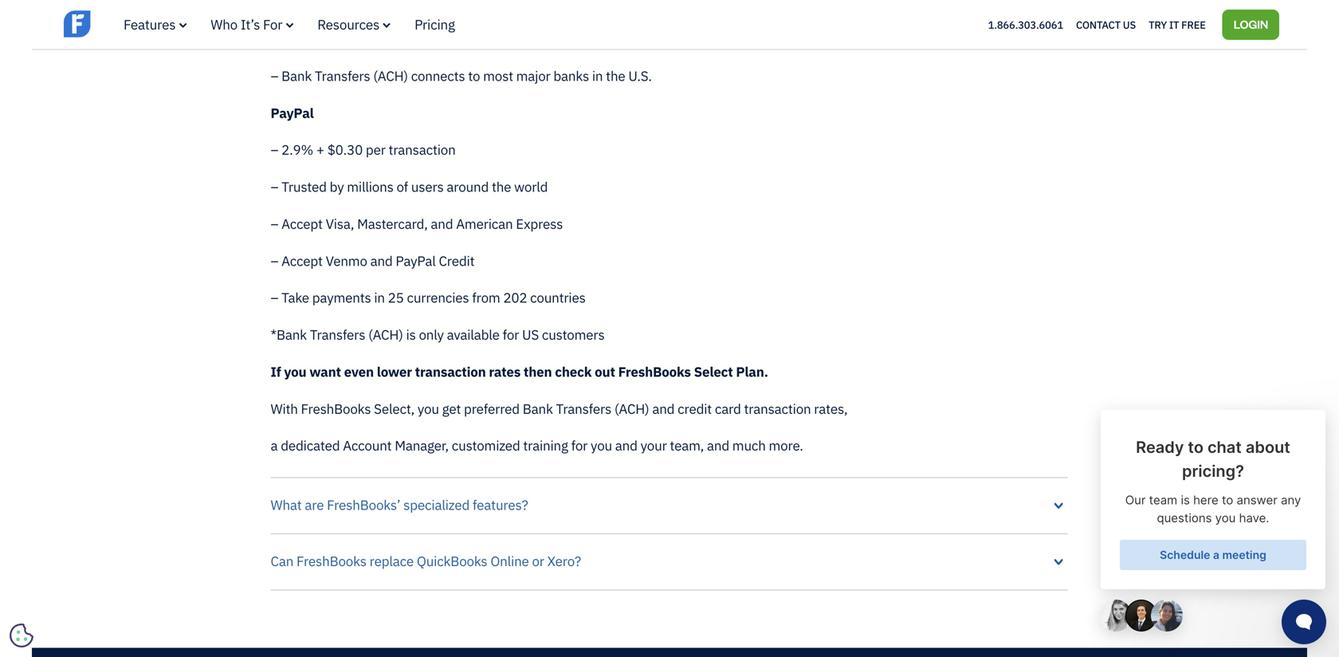 Task type: vqa. For each thing, say whether or not it's contained in the screenshot.
Reports link
no



Task type: describe. For each thing, give the bounding box(es) containing it.
your
[[641, 437, 667, 454]]

2 vertical spatial transfers
[[556, 400, 612, 417]]

and down "users"
[[431, 215, 453, 232]]

dedicated
[[281, 437, 340, 454]]

accept for visa,
[[282, 215, 323, 232]]

contact us
[[1077, 18, 1137, 31]]

1 vertical spatial credit
[[678, 400, 712, 417]]

contact
[[1077, 18, 1121, 31]]

xero?
[[548, 552, 581, 570]]

cards
[[417, 30, 450, 48]]

for for training
[[571, 437, 588, 454]]

training
[[523, 437, 568, 454]]

– for – accept visa, mastercard, and american express
[[271, 215, 279, 232]]

– for – 2.9% + $0.30 per transaction
[[271, 141, 279, 158]]

american
[[456, 215, 513, 232]]

select
[[694, 363, 733, 380]]

world
[[514, 178, 548, 195]]

who
[[211, 16, 238, 33]]

25
[[388, 289, 404, 306]]

freshbooks'
[[327, 496, 401, 514]]

and right venmo
[[370, 252, 393, 269]]

online
[[491, 552, 529, 570]]

– accept all major credit cards
[[271, 30, 450, 48]]

if
[[271, 363, 281, 380]]

0 horizontal spatial paypal
[[271, 104, 314, 121]]

– take payments in 25 currencies from 202 countries
[[271, 289, 586, 306]]

to
[[468, 67, 480, 84]]

what
[[271, 496, 302, 514]]

transaction for lower
[[415, 363, 486, 380]]

replace
[[370, 552, 414, 570]]

freshbooks logo image
[[64, 9, 187, 39]]

features link
[[124, 16, 187, 33]]

who it's for link
[[211, 16, 294, 33]]

trusted
[[282, 178, 327, 195]]

by
[[330, 178, 344, 195]]

freshbooks for with freshbooks select, you get preferred bank transfers (ach) and credit card transaction rates,
[[301, 400, 371, 417]]

countries
[[530, 289, 586, 306]]

millions
[[347, 178, 394, 195]]

with
[[271, 400, 298, 417]]

account
[[343, 437, 392, 454]]

from
[[472, 289, 500, 306]]

contact us link
[[1077, 14, 1137, 35]]

2 vertical spatial transaction
[[744, 400, 811, 417]]

get
[[442, 400, 461, 417]]

take
[[282, 289, 309, 306]]

much
[[733, 437, 766, 454]]

0 horizontal spatial credit
[[380, 30, 414, 48]]

– for – bank transfers (ach) connects to most major banks in the u.s.
[[271, 67, 279, 84]]

card
[[715, 400, 741, 417]]

resources link
[[318, 16, 391, 33]]

if you want even lower transaction rates then check out freshbooks select plan.
[[271, 363, 769, 380]]

– for – accept venmo and paypal credit
[[271, 252, 279, 269]]

is
[[406, 326, 416, 343]]

202
[[503, 289, 527, 306]]

u.s.
[[629, 67, 652, 84]]

banks
[[554, 67, 589, 84]]

features?
[[473, 496, 528, 514]]

0 vertical spatial bank
[[282, 67, 312, 84]]

then
[[524, 363, 552, 380]]

1 vertical spatial paypal
[[396, 252, 436, 269]]

*bank
[[271, 326, 307, 343]]

– accept venmo and paypal credit
[[271, 252, 475, 269]]

rates
[[489, 363, 521, 380]]

customers
[[542, 326, 605, 343]]

specialized
[[404, 496, 470, 514]]

1.866.303.6061 link
[[989, 18, 1064, 31]]

– for – take payments in 25 currencies from 202 countries
[[271, 289, 279, 306]]

for for available
[[503, 326, 519, 343]]

per
[[366, 141, 386, 158]]

a dedicated account manager, customized training for you and your team, and much more.
[[271, 437, 804, 454]]

free
[[1182, 18, 1206, 31]]

2.9%
[[282, 141, 313, 158]]

try
[[1149, 18, 1168, 31]]

around
[[447, 178, 489, 195]]

try it free
[[1149, 18, 1206, 31]]

payments
[[312, 289, 371, 306]]

us
[[522, 326, 539, 343]]

venmo
[[326, 252, 367, 269]]

cookie consent banner dialog
[[12, 461, 251, 645]]

2 horizontal spatial you
[[591, 437, 612, 454]]

transaction for per
[[389, 141, 456, 158]]

and left much
[[707, 437, 730, 454]]

or
[[532, 552, 545, 570]]

1 horizontal spatial the
[[606, 67, 626, 84]]

– trusted by millions of users around the world
[[271, 178, 548, 195]]

0 vertical spatial freshbooks
[[619, 363, 691, 380]]

what are freshbooks' specialized features?
[[271, 496, 528, 514]]

resources
[[318, 16, 380, 33]]

visa,
[[326, 215, 354, 232]]

pricing link
[[415, 16, 455, 33]]

cookie preferences image
[[10, 624, 33, 648]]

connects
[[411, 67, 465, 84]]

login
[[1234, 16, 1269, 31]]

can freshbooks replace quickbooks online or xero?
[[271, 552, 581, 570]]

team,
[[670, 437, 704, 454]]

it
[[1170, 18, 1180, 31]]

freshbooks for can freshbooks replace quickbooks online or xero?
[[297, 552, 367, 570]]

a
[[271, 437, 278, 454]]



Task type: locate. For each thing, give the bounding box(es) containing it.
for right the training
[[571, 437, 588, 454]]

1 – from the top
[[271, 30, 279, 48]]

freshbooks right out
[[619, 363, 691, 380]]

you left get
[[418, 400, 439, 417]]

transfers down check
[[556, 400, 612, 417]]

0 horizontal spatial you
[[284, 363, 307, 380]]

the
[[606, 67, 626, 84], [492, 178, 511, 195]]

you
[[284, 363, 307, 380], [418, 400, 439, 417], [591, 437, 612, 454]]

1 horizontal spatial major
[[517, 67, 551, 84]]

transaction
[[389, 141, 456, 158], [415, 363, 486, 380], [744, 400, 811, 417]]

1 vertical spatial accept
[[282, 215, 323, 232]]

0 vertical spatial paypal
[[271, 104, 314, 121]]

for
[[263, 16, 283, 33]]

for
[[503, 326, 519, 343], [571, 437, 588, 454]]

2 vertical spatial (ach)
[[615, 400, 650, 417]]

transaction up more.
[[744, 400, 811, 417]]

1 vertical spatial (ach)
[[369, 326, 403, 343]]

1 horizontal spatial for
[[571, 437, 588, 454]]

with freshbooks select, you get preferred bank transfers (ach) and credit card transaction rates,
[[271, 400, 848, 417]]

(ach) left "is"
[[369, 326, 403, 343]]

in left 25
[[374, 289, 385, 306]]

transfers down payments
[[310, 326, 366, 343]]

(ach)
[[373, 67, 408, 84], [369, 326, 403, 343], [615, 400, 650, 417]]

customized
[[452, 437, 520, 454]]

pricing
[[415, 16, 455, 33]]

1 vertical spatial freshbooks
[[301, 400, 371, 417]]

5 – from the top
[[271, 215, 279, 232]]

in
[[592, 67, 603, 84], [374, 289, 385, 306]]

2 vertical spatial accept
[[282, 252, 323, 269]]

+
[[317, 141, 325, 158]]

– down the for on the top left
[[271, 67, 279, 84]]

users
[[411, 178, 444, 195]]

– left take
[[271, 289, 279, 306]]

1 horizontal spatial in
[[592, 67, 603, 84]]

select,
[[374, 400, 415, 417]]

accept up take
[[282, 252, 323, 269]]

1 vertical spatial you
[[418, 400, 439, 417]]

more.
[[769, 437, 804, 454]]

$0.30
[[328, 141, 363, 158]]

– 2.9% + $0.30 per transaction
[[271, 141, 456, 158]]

only
[[419, 326, 444, 343]]

0 horizontal spatial bank
[[282, 67, 312, 84]]

it's
[[241, 16, 260, 33]]

0 vertical spatial accept
[[282, 30, 323, 48]]

0 vertical spatial major
[[343, 30, 377, 48]]

login link
[[1223, 9, 1280, 40]]

1 vertical spatial transfers
[[310, 326, 366, 343]]

try it free link
[[1149, 14, 1206, 35]]

bank
[[282, 67, 312, 84], [523, 400, 553, 417]]

– left trusted
[[271, 178, 279, 195]]

0 vertical spatial transfers
[[315, 67, 370, 84]]

are
[[305, 496, 324, 514]]

6 – from the top
[[271, 252, 279, 269]]

0 vertical spatial credit
[[380, 30, 414, 48]]

you right the if
[[284, 363, 307, 380]]

us
[[1124, 18, 1137, 31]]

– left 2.9%
[[271, 141, 279, 158]]

0 vertical spatial (ach)
[[373, 67, 408, 84]]

freshbooks right can
[[297, 552, 367, 570]]

lower
[[377, 363, 412, 380]]

credit left the cards in the top left of the page
[[380, 30, 414, 48]]

0 vertical spatial you
[[284, 363, 307, 380]]

(ach) left connects
[[373, 67, 408, 84]]

transaction up get
[[415, 363, 486, 380]]

– bank transfers (ach) connects to most major banks in the u.s.
[[271, 67, 652, 84]]

major
[[343, 30, 377, 48], [517, 67, 551, 84]]

0 vertical spatial in
[[592, 67, 603, 84]]

– right it's
[[271, 30, 279, 48]]

– left visa,
[[271, 215, 279, 232]]

want
[[310, 363, 341, 380]]

1 vertical spatial major
[[517, 67, 551, 84]]

2 vertical spatial freshbooks
[[297, 552, 367, 570]]

1 vertical spatial bank
[[523, 400, 553, 417]]

0 horizontal spatial the
[[492, 178, 511, 195]]

accept down trusted
[[282, 215, 323, 232]]

1 vertical spatial the
[[492, 178, 511, 195]]

freshbooks down the want
[[301, 400, 371, 417]]

even
[[344, 363, 374, 380]]

1 vertical spatial transaction
[[415, 363, 486, 380]]

2 – from the top
[[271, 67, 279, 84]]

most
[[483, 67, 513, 84]]

accept for venmo
[[282, 252, 323, 269]]

– accept visa, mastercard, and american express
[[271, 215, 563, 232]]

the left u.s.
[[606, 67, 626, 84]]

1 vertical spatial in
[[374, 289, 385, 306]]

*bank transfers (ach) is only available for us customers
[[271, 326, 605, 343]]

all
[[326, 30, 340, 48]]

1 vertical spatial for
[[571, 437, 588, 454]]

credit
[[380, 30, 414, 48], [678, 400, 712, 417]]

paypal down – accept visa, mastercard, and american express
[[396, 252, 436, 269]]

bank down the for on the top left
[[282, 67, 312, 84]]

you left your
[[591, 437, 612, 454]]

2 vertical spatial you
[[591, 437, 612, 454]]

(ach) up your
[[615, 400, 650, 417]]

and left your
[[616, 437, 638, 454]]

quickbooks
[[417, 552, 488, 570]]

0 horizontal spatial major
[[343, 30, 377, 48]]

manager,
[[395, 437, 449, 454]]

plan.
[[736, 363, 769, 380]]

who it's for
[[211, 16, 283, 33]]

currencies
[[407, 289, 469, 306]]

and
[[431, 215, 453, 232], [370, 252, 393, 269], [653, 400, 675, 417], [616, 437, 638, 454], [707, 437, 730, 454]]

– left venmo
[[271, 252, 279, 269]]

1 horizontal spatial credit
[[678, 400, 712, 417]]

rates,
[[814, 400, 848, 417]]

for left us on the left of the page
[[503, 326, 519, 343]]

the left world
[[492, 178, 511, 195]]

0 vertical spatial the
[[606, 67, 626, 84]]

1 accept from the top
[[282, 30, 323, 48]]

credit
[[439, 252, 475, 269]]

accept for all
[[282, 30, 323, 48]]

paypal up 2.9%
[[271, 104, 314, 121]]

credit left card
[[678, 400, 712, 417]]

paypal
[[271, 104, 314, 121], [396, 252, 436, 269]]

0 horizontal spatial for
[[503, 326, 519, 343]]

1 horizontal spatial bank
[[523, 400, 553, 417]]

bank down then in the bottom left of the page
[[523, 400, 553, 417]]

0 vertical spatial for
[[503, 326, 519, 343]]

1 horizontal spatial paypal
[[396, 252, 436, 269]]

in right banks
[[592, 67, 603, 84]]

0 vertical spatial transaction
[[389, 141, 456, 158]]

preferred
[[464, 400, 520, 417]]

2 accept from the top
[[282, 215, 323, 232]]

7 – from the top
[[271, 289, 279, 306]]

mastercard,
[[357, 215, 428, 232]]

check
[[555, 363, 592, 380]]

– for – accept all major credit cards
[[271, 30, 279, 48]]

and up your
[[653, 400, 675, 417]]

out
[[595, 363, 616, 380]]

transfers down all
[[315, 67, 370, 84]]

– for – trusted by millions of users around the world
[[271, 178, 279, 195]]

accept left all
[[282, 30, 323, 48]]

0 horizontal spatial in
[[374, 289, 385, 306]]

transaction up "users"
[[389, 141, 456, 158]]

major right all
[[343, 30, 377, 48]]

of
[[397, 178, 408, 195]]

accept
[[282, 30, 323, 48], [282, 215, 323, 232], [282, 252, 323, 269]]

major right 'most'
[[517, 67, 551, 84]]

features
[[124, 16, 176, 33]]

3 accept from the top
[[282, 252, 323, 269]]

can
[[271, 552, 294, 570]]

4 – from the top
[[271, 178, 279, 195]]

1 horizontal spatial you
[[418, 400, 439, 417]]

3 – from the top
[[271, 141, 279, 158]]



